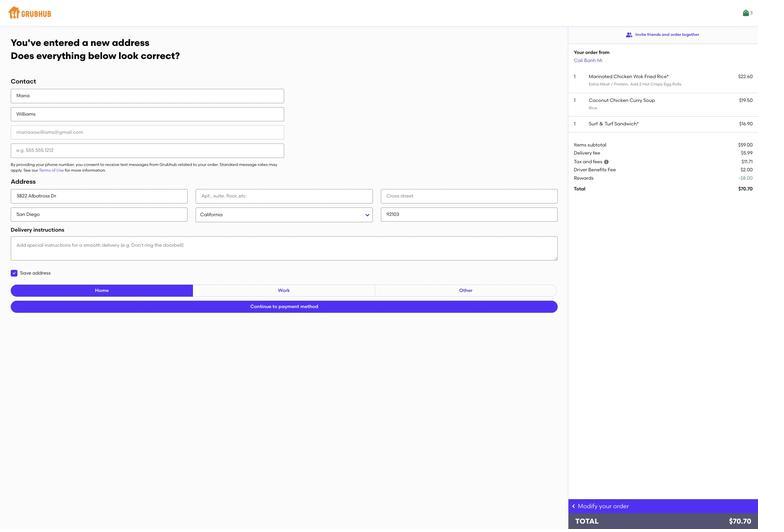 Task type: vqa. For each thing, say whether or not it's contained in the screenshot.
bottommost from
yes



Task type: describe. For each thing, give the bounding box(es) containing it.
see
[[23, 168, 31, 173]]

0 vertical spatial total
[[574, 186, 586, 192]]

other button
[[375, 285, 558, 297]]

below
[[88, 50, 116, 61]]

standard
[[220, 162, 238, 167]]

save address
[[20, 271, 51, 276]]

a
[[82, 37, 88, 48]]

main navigation navigation
[[0, 0, 759, 26]]

items
[[574, 142, 587, 148]]

continue
[[251, 304, 272, 310]]

everything
[[36, 50, 86, 61]]

of
[[52, 168, 56, 173]]

does
[[11, 50, 34, 61]]

may
[[269, 162, 277, 167]]

home
[[95, 288, 109, 294]]

1 for coconut chicken curry soup
[[574, 98, 576, 103]]

egg
[[664, 82, 672, 87]]

by providing your phone number, you consent to receive text messages from grubhub related to your order. standard message rates may apply. see our
[[11, 162, 277, 173]]

0 horizontal spatial to
[[100, 162, 104, 167]]

curry
[[630, 98, 643, 103]]

$22.60
[[739, 74, 753, 80]]

marinated
[[589, 74, 613, 80]]

Cross street text field
[[381, 190, 558, 204]]

hot
[[643, 82, 650, 87]]

meat
[[600, 82, 610, 87]]

terms of use for more information.
[[39, 168, 106, 173]]

order.
[[208, 162, 219, 167]]

$8.00
[[741, 176, 753, 181]]

wok
[[634, 74, 644, 80]]

entered
[[43, 37, 80, 48]]

address
[[11, 178, 36, 186]]

3 button
[[743, 7, 753, 19]]

protein
[[614, 82, 628, 87]]

order inside your order from cali banh mi
[[586, 50, 598, 55]]

delivery for delivery instructions
[[11, 227, 32, 233]]

messages
[[129, 162, 149, 167]]

Zip text field
[[381, 208, 558, 222]]

work
[[278, 288, 290, 294]]

save
[[20, 271, 31, 276]]

more
[[71, 168, 81, 173]]

2 horizontal spatial your
[[600, 503, 612, 511]]

invite friends and order together button
[[627, 29, 700, 41]]

1 vertical spatial and
[[583, 159, 592, 165]]

1 vertical spatial address
[[32, 271, 51, 276]]

items subtotal
[[574, 142, 607, 148]]

benefits
[[589, 167, 607, 173]]

$22.60 extra meat / protein add 2 hot crispy egg rolls
[[589, 74, 753, 87]]

related
[[178, 162, 192, 167]]

add
[[631, 82, 639, 87]]

3
[[751, 10, 753, 16]]

$19.50
[[740, 98, 753, 103]]

use
[[57, 168, 64, 173]]

Phone telephone field
[[11, 144, 284, 158]]

driver
[[574, 167, 588, 173]]

rice*
[[657, 74, 669, 80]]

fee
[[608, 167, 616, 173]]

you've
[[11, 37, 41, 48]]

City text field
[[11, 208, 188, 222]]

work button
[[193, 285, 375, 297]]

by
[[11, 162, 15, 167]]

number,
[[59, 162, 75, 167]]

home button
[[11, 285, 193, 297]]

$59.00
[[739, 142, 753, 148]]

address inside you've entered a new address does everything below look correct?
[[112, 37, 150, 48]]

modify your order
[[578, 503, 630, 511]]

0 horizontal spatial your
[[36, 162, 44, 167]]

fee
[[594, 150, 601, 156]]

rates
[[258, 162, 268, 167]]

$16.90
[[740, 121, 753, 127]]

phone
[[45, 162, 58, 167]]

chicken for marinated
[[614, 74, 633, 80]]

providing
[[16, 162, 35, 167]]

1 horizontal spatial svg image
[[604, 160, 609, 165]]

svg image
[[12, 272, 16, 276]]

0 vertical spatial $70.70
[[739, 186, 753, 192]]

surf ＆ turf sandwich*
[[589, 121, 639, 127]]

information.
[[82, 168, 106, 173]]

consent
[[84, 162, 99, 167]]

surf
[[589, 121, 598, 127]]

coconut chicken curry soup
[[589, 98, 656, 103]]

grubhub
[[160, 162, 177, 167]]

text
[[120, 162, 128, 167]]



Task type: locate. For each thing, give the bounding box(es) containing it.
soup
[[644, 98, 656, 103]]

1 horizontal spatial delivery
[[574, 150, 592, 156]]

0 vertical spatial and
[[662, 32, 670, 37]]

tax
[[574, 159, 582, 165]]

3 1 from the top
[[574, 121, 576, 127]]

1 vertical spatial $70.70
[[730, 518, 752, 526]]

delivery for delivery fee
[[574, 150, 592, 156]]

delivery instructions
[[11, 227, 64, 233]]

look
[[119, 50, 139, 61]]

and inside button
[[662, 32, 670, 37]]

2 horizontal spatial to
[[273, 304, 278, 310]]

extra
[[589, 82, 599, 87]]

1 for marinated chicken wok fried rice*
[[574, 74, 576, 80]]

2 1 from the top
[[574, 98, 576, 103]]

new
[[91, 37, 110, 48]]

and right friends
[[662, 32, 670, 37]]

terms
[[39, 168, 51, 173]]

0 vertical spatial delivery
[[574, 150, 592, 156]]

to right the 'related' at the top
[[193, 162, 197, 167]]

your left order.
[[198, 162, 207, 167]]

sandwich*
[[615, 121, 639, 127]]

delivery fee
[[574, 150, 601, 156]]

$5.99
[[742, 150, 753, 156]]

chicken
[[614, 74, 633, 80], [610, 98, 629, 103]]

0 horizontal spatial address
[[32, 271, 51, 276]]

0 horizontal spatial and
[[583, 159, 592, 165]]

Email email field
[[11, 126, 284, 140]]

mi
[[598, 58, 603, 63]]

$11.71
[[742, 159, 753, 165]]

total
[[574, 186, 586, 192], [576, 518, 599, 526]]

0 vertical spatial chicken
[[614, 74, 633, 80]]

0 vertical spatial svg image
[[604, 160, 609, 165]]

2
[[640, 82, 642, 87]]

-$8.00
[[739, 176, 753, 181]]

$70.70
[[739, 186, 753, 192], [730, 518, 752, 526]]

1 horizontal spatial to
[[193, 162, 197, 167]]

total down rewards
[[574, 186, 586, 192]]

continue to payment method button
[[11, 301, 558, 313]]

1 vertical spatial 1
[[574, 98, 576, 103]]

payment
[[279, 304, 299, 310]]

$19.50 rice
[[589, 98, 753, 110]]

driver benefits fee
[[574, 167, 616, 173]]

apply.
[[11, 168, 23, 173]]

order up banh
[[586, 50, 598, 55]]

1 vertical spatial from
[[150, 162, 159, 167]]

order inside button
[[671, 32, 682, 37]]

chicken for coconut
[[610, 98, 629, 103]]

people icon image
[[627, 32, 633, 38]]

1 left coconut
[[574, 98, 576, 103]]

0 horizontal spatial delivery
[[11, 227, 32, 233]]

1 vertical spatial svg image
[[572, 504, 577, 510]]

/
[[611, 82, 613, 87]]

message
[[239, 162, 257, 167]]

rewards
[[574, 176, 594, 181]]

1 vertical spatial order
[[586, 50, 598, 55]]

from up mi
[[599, 50, 610, 55]]

friends
[[648, 32, 661, 37]]

for
[[65, 168, 70, 173]]

0 horizontal spatial from
[[150, 162, 159, 167]]

delivery down items
[[574, 150, 592, 156]]

address up look
[[112, 37, 150, 48]]

svg image right the fees
[[604, 160, 609, 165]]

Address 1 text field
[[11, 190, 188, 204]]

modify
[[578, 503, 598, 511]]

chicken up protein
[[614, 74, 633, 80]]

our
[[32, 168, 38, 173]]

to inside 'button'
[[273, 304, 278, 310]]

Delivery instructions text field
[[11, 237, 558, 261]]

order right modify
[[614, 503, 630, 511]]

invite
[[636, 32, 647, 37]]

your
[[574, 50, 585, 55]]

Address 2 text field
[[196, 190, 373, 204]]

invite friends and order together
[[636, 32, 700, 37]]

terms of use link
[[39, 168, 64, 173]]

your up terms
[[36, 162, 44, 167]]

1 horizontal spatial and
[[662, 32, 670, 37]]

2 vertical spatial order
[[614, 503, 630, 511]]

correct?
[[141, 50, 180, 61]]

your right modify
[[600, 503, 612, 511]]

1 vertical spatial total
[[576, 518, 599, 526]]

First name text field
[[11, 89, 284, 103]]

to up information.
[[100, 162, 104, 167]]

turf
[[605, 121, 614, 127]]

instructions
[[33, 227, 64, 233]]

to left 'payment'
[[273, 304, 278, 310]]

your
[[36, 162, 44, 167], [198, 162, 207, 167], [600, 503, 612, 511]]

1 horizontal spatial order
[[614, 503, 630, 511]]

0 horizontal spatial svg image
[[572, 504, 577, 510]]

0 horizontal spatial order
[[586, 50, 598, 55]]

delivery left instructions
[[11, 227, 32, 233]]

0 vertical spatial order
[[671, 32, 682, 37]]

crispy
[[651, 82, 663, 87]]

from inside by providing your phone number, you consent to receive text messages from grubhub related to your order. standard message rates may apply. see our
[[150, 162, 159, 167]]

$2.00
[[741, 167, 753, 173]]

you
[[76, 162, 83, 167]]

0 vertical spatial 1
[[574, 74, 576, 80]]

method
[[301, 304, 318, 310]]

from left grubhub
[[150, 162, 159, 167]]

1 horizontal spatial address
[[112, 37, 150, 48]]

order left the together at the right of the page
[[671, 32, 682, 37]]

tax and fees
[[574, 159, 603, 165]]

and down the delivery fee
[[583, 159, 592, 165]]

from inside your order from cali banh mi
[[599, 50, 610, 55]]

fried
[[645, 74, 656, 80]]

cali
[[574, 58, 584, 63]]

1 down the cali
[[574, 74, 576, 80]]

1 vertical spatial chicken
[[610, 98, 629, 103]]

0 vertical spatial from
[[599, 50, 610, 55]]

to
[[100, 162, 104, 167], [193, 162, 197, 167], [273, 304, 278, 310]]

1 vertical spatial delivery
[[11, 227, 32, 233]]

2 vertical spatial 1
[[574, 121, 576, 127]]

your order from cali banh mi
[[574, 50, 610, 63]]

1
[[574, 74, 576, 80], [574, 98, 576, 103], [574, 121, 576, 127]]

you've entered a new address does everything below look correct?
[[11, 37, 180, 61]]

1 for surf ＆ turf sandwich*
[[574, 121, 576, 127]]

marinated chicken wok fried rice*
[[589, 74, 669, 80]]

and
[[662, 32, 670, 37], [583, 159, 592, 165]]

1 horizontal spatial your
[[198, 162, 207, 167]]

together
[[683, 32, 700, 37]]

svg image left modify
[[572, 504, 577, 510]]

svg image
[[604, 160, 609, 165], [572, 504, 577, 510]]

2 horizontal spatial order
[[671, 32, 682, 37]]

cali banh mi link
[[574, 58, 603, 63]]

delivery
[[574, 150, 592, 156], [11, 227, 32, 233]]

1 horizontal spatial from
[[599, 50, 610, 55]]

order
[[671, 32, 682, 37], [586, 50, 598, 55], [614, 503, 630, 511]]

1 1 from the top
[[574, 74, 576, 80]]

total down modify
[[576, 518, 599, 526]]

subtotal
[[588, 142, 607, 148]]

from
[[599, 50, 610, 55], [150, 162, 159, 167]]

Last name text field
[[11, 107, 284, 122]]

other
[[460, 288, 473, 294]]

chicken down protein
[[610, 98, 629, 103]]

address right save
[[32, 271, 51, 276]]

0 vertical spatial address
[[112, 37, 150, 48]]

1 left surf
[[574, 121, 576, 127]]

fees
[[593, 159, 603, 165]]

receive
[[105, 162, 119, 167]]

banh
[[585, 58, 596, 63]]



